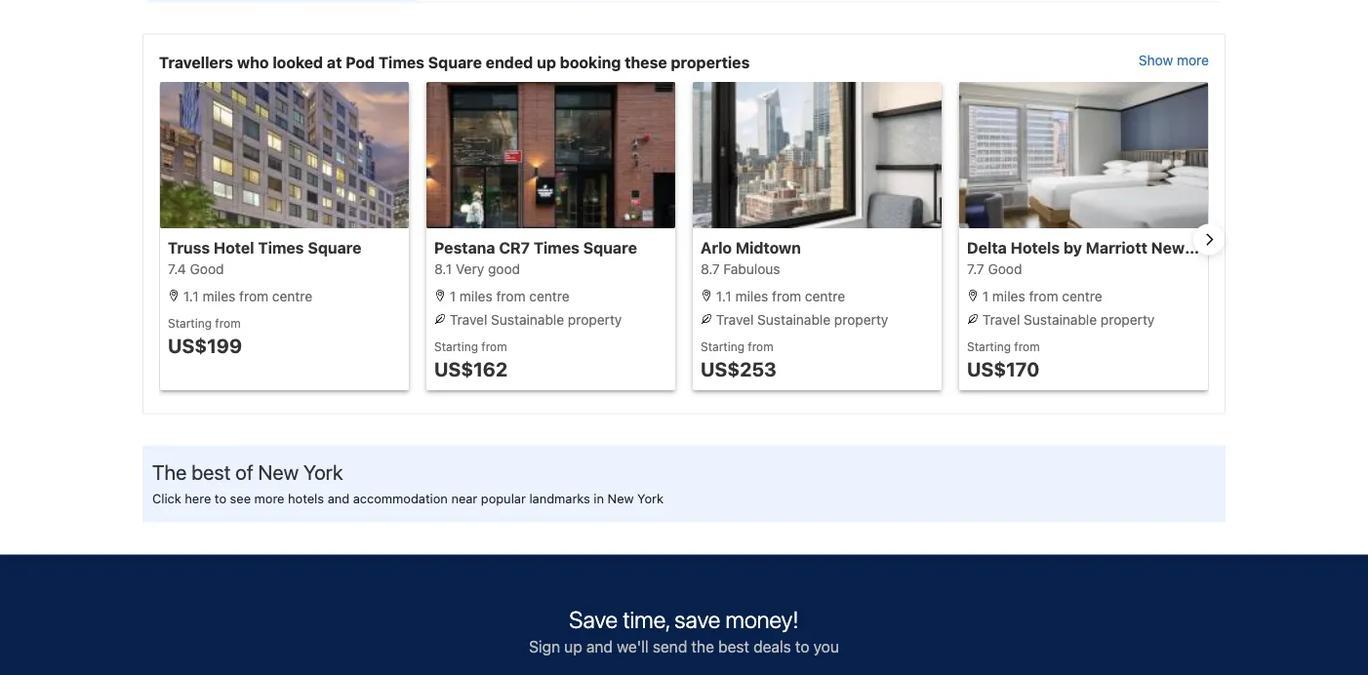 Task type: locate. For each thing, give the bounding box(es) containing it.
1 horizontal spatial new
[[608, 491, 634, 506]]

travel sustainable property down by
[[979, 312, 1156, 328]]

times
[[379, 53, 425, 72], [258, 239, 304, 257], [534, 239, 580, 257], [1227, 239, 1273, 257]]

arlo
[[701, 239, 732, 257]]

0 horizontal spatial travel
[[450, 312, 488, 328]]

property
[[568, 312, 622, 328], [835, 312, 889, 328], [1101, 312, 1156, 328]]

popular
[[481, 491, 526, 506]]

new
[[1152, 239, 1186, 257], [258, 460, 299, 485], [608, 491, 634, 506]]

2 horizontal spatial travel
[[983, 312, 1021, 328]]

best up 'here'
[[192, 460, 231, 485]]

cr7
[[499, 239, 530, 257]]

sustainable for us$170
[[1024, 312, 1098, 328]]

the
[[152, 460, 187, 485]]

1 miles from centre
[[446, 288, 570, 304], [979, 288, 1103, 304]]

from up the us$199
[[215, 316, 241, 330]]

new right "of"
[[258, 460, 299, 485]]

pestana
[[435, 239, 496, 257]]

us$162
[[435, 357, 508, 380]]

centre
[[272, 288, 313, 304], [530, 288, 570, 304], [805, 288, 846, 304], [1063, 288, 1103, 304]]

travel sustainable property down good
[[446, 312, 622, 328]]

travel for us$162
[[450, 312, 488, 328]]

1 horizontal spatial travel sustainable property
[[713, 312, 889, 328]]

1 horizontal spatial sustainable
[[758, 312, 831, 328]]

starting inside starting from us$253
[[701, 340, 745, 353]]

travel
[[450, 312, 488, 328], [716, 312, 754, 328], [983, 312, 1021, 328]]

1 horizontal spatial york
[[638, 491, 664, 506]]

more
[[1178, 52, 1210, 68], [254, 491, 285, 506]]

1 travel from the left
[[450, 312, 488, 328]]

york up the hotels
[[304, 460, 343, 485]]

starting up the us$170 at the right of the page
[[968, 340, 1012, 353]]

2 miles from the left
[[460, 288, 493, 304]]

travel sustainable property for us$253
[[713, 312, 889, 328]]

1 vertical spatial more
[[254, 491, 285, 506]]

new right marriott
[[1152, 239, 1186, 257]]

best right "the"
[[719, 638, 750, 656]]

1 miles from centre down hotels
[[979, 288, 1103, 304]]

miles for us$162
[[460, 288, 493, 304]]

1 sustainable from the left
[[491, 312, 565, 328]]

0 vertical spatial best
[[192, 460, 231, 485]]

1 horizontal spatial travel
[[716, 312, 754, 328]]

2 travel from the left
[[716, 312, 754, 328]]

from
[[239, 288, 269, 304], [496, 288, 526, 304], [772, 288, 802, 304], [1030, 288, 1059, 304], [215, 316, 241, 330], [482, 340, 507, 353], [748, 340, 774, 353], [1015, 340, 1040, 353]]

from up the us$170 at the right of the page
[[1015, 340, 1040, 353]]

more inside the best of new york click here to see more hotels and accommodation near popular landmarks in new york
[[254, 491, 285, 506]]

travellers who looked at pod times square ended up booking these properties
[[159, 53, 750, 72]]

1 1.1 from the left
[[183, 288, 199, 304]]

near
[[452, 491, 478, 506]]

and right the hotels
[[328, 491, 350, 506]]

1 vertical spatial york
[[304, 460, 343, 485]]

up right ended
[[537, 53, 556, 72]]

by
[[1064, 239, 1083, 257]]

0 horizontal spatial property
[[568, 312, 622, 328]]

from inside starting from us$162
[[482, 340, 507, 353]]

2 1.1 from the left
[[716, 288, 732, 304]]

2 centre from the left
[[530, 288, 570, 304]]

1 1 miles from centre from the left
[[446, 288, 570, 304]]

0 horizontal spatial new
[[258, 460, 299, 485]]

miles down 8.1 very
[[460, 288, 493, 304]]

starting inside starting from us$170
[[968, 340, 1012, 353]]

2 horizontal spatial travel sustainable property
[[979, 312, 1156, 328]]

2 vertical spatial new
[[608, 491, 634, 506]]

0 horizontal spatial 1 miles from centre
[[446, 288, 570, 304]]

0 horizontal spatial best
[[192, 460, 231, 485]]

4 miles from the left
[[993, 288, 1026, 304]]

looked
[[273, 53, 323, 72]]

2 sustainable from the left
[[758, 312, 831, 328]]

0 horizontal spatial travel sustainable property
[[446, 312, 622, 328]]

travel for us$253
[[716, 312, 754, 328]]

1 vertical spatial up
[[565, 638, 583, 656]]

save
[[570, 606, 618, 634]]

york
[[1189, 239, 1223, 257], [304, 460, 343, 485], [638, 491, 664, 506]]

from down midtown
[[772, 288, 802, 304]]

from inside "starting from us$199"
[[215, 316, 241, 330]]

region
[[144, 82, 1331, 398]]

1 miles from centre down good
[[446, 288, 570, 304]]

sustainable up starting from us$253
[[758, 312, 831, 328]]

1.1 miles from centre
[[180, 288, 313, 304], [713, 288, 846, 304]]

1.1 miles from centre down truss hotel times square 7.4 good
[[180, 288, 313, 304]]

from up us$162
[[482, 340, 507, 353]]

2 horizontal spatial york
[[1189, 239, 1223, 257]]

2 horizontal spatial sustainable
[[1024, 312, 1098, 328]]

1 horizontal spatial 1
[[983, 288, 989, 304]]

sustainable
[[491, 312, 565, 328], [758, 312, 831, 328], [1024, 312, 1098, 328]]

0 vertical spatial up
[[537, 53, 556, 72]]

save
[[675, 606, 721, 634]]

0 vertical spatial to
[[215, 491, 227, 506]]

1.1
[[183, 288, 199, 304], [716, 288, 732, 304]]

truss hotel times square 7.4 good
[[168, 239, 362, 277]]

starting from us$199
[[168, 316, 242, 357]]

up inside save time, save money! sign up and we'll send the best deals to you
[[565, 638, 583, 656]]

to
[[215, 491, 227, 506], [796, 638, 810, 656]]

york right in
[[638, 491, 664, 506]]

miles for us$170
[[993, 288, 1026, 304]]

0 vertical spatial more
[[1178, 52, 1210, 68]]

3 sustainable from the left
[[1024, 312, 1098, 328]]

0 vertical spatial and
[[328, 491, 350, 506]]

these
[[625, 53, 667, 72]]

travel up starting from us$253
[[716, 312, 754, 328]]

travel sustainable property for us$162
[[446, 312, 622, 328]]

and inside the best of new york click here to see more hotels and accommodation near popular landmarks in new york
[[328, 491, 350, 506]]

square inside the pestana cr7 times square 8.1 very good
[[584, 239, 637, 257]]

1 down 8.1 very
[[450, 288, 456, 304]]

3 property from the left
[[1101, 312, 1156, 328]]

0 horizontal spatial 1.1 miles from centre
[[180, 288, 313, 304]]

0 horizontal spatial 1.1
[[183, 288, 199, 304]]

1.1 down 7.4 good
[[183, 288, 199, 304]]

1 travel sustainable property from the left
[[446, 312, 622, 328]]

miles down 7.7 good
[[993, 288, 1026, 304]]

landmarks
[[530, 491, 591, 506]]

good
[[488, 261, 520, 277]]

marriott
[[1087, 239, 1148, 257]]

truss
[[168, 239, 210, 257]]

square
[[428, 53, 482, 72], [308, 239, 362, 257], [584, 239, 637, 257], [1277, 239, 1331, 257]]

1 horizontal spatial and
[[587, 638, 613, 656]]

2 horizontal spatial new
[[1152, 239, 1186, 257]]

1 horizontal spatial to
[[796, 638, 810, 656]]

travellers
[[159, 53, 233, 72]]

sustainable up starting from us$170
[[1024, 312, 1098, 328]]

1.1 miles from centre for times
[[180, 288, 313, 304]]

2 travel sustainable property from the left
[[713, 312, 889, 328]]

2 property from the left
[[835, 312, 889, 328]]

1.1 miles from centre down the 8.7 fabulous
[[713, 288, 846, 304]]

sustainable down good
[[491, 312, 565, 328]]

3 miles from the left
[[736, 288, 769, 304]]

travel up starting from us$170
[[983, 312, 1021, 328]]

midtown
[[736, 239, 802, 257]]

0 vertical spatial york
[[1189, 239, 1223, 257]]

property for us$162
[[568, 312, 622, 328]]

starting up us$162
[[435, 340, 478, 353]]

starting
[[168, 316, 212, 330], [435, 340, 478, 353], [701, 340, 745, 353], [968, 340, 1012, 353]]

miles down the 8.7 fabulous
[[736, 288, 769, 304]]

7.4 good
[[168, 261, 224, 277]]

1 horizontal spatial more
[[1178, 52, 1210, 68]]

to inside save time, save money! sign up and we'll send the best deals to you
[[796, 638, 810, 656]]

travel sustainable property up starting from us$253
[[713, 312, 889, 328]]

and
[[328, 491, 350, 506], [587, 638, 613, 656]]

1 horizontal spatial property
[[835, 312, 889, 328]]

travel up starting from us$162
[[450, 312, 488, 328]]

1 horizontal spatial 1.1
[[716, 288, 732, 304]]

us$253
[[701, 357, 777, 380]]

to left see
[[215, 491, 227, 506]]

more right see
[[254, 491, 285, 506]]

up right sign
[[565, 638, 583, 656]]

0 horizontal spatial to
[[215, 491, 227, 506]]

ended
[[486, 53, 533, 72]]

hotels
[[1011, 239, 1061, 257]]

0 horizontal spatial 1
[[450, 288, 456, 304]]

delta hotels by marriott new york times square 7.7 good
[[968, 239, 1331, 277]]

miles for us$253
[[736, 288, 769, 304]]

from up us$253
[[748, 340, 774, 353]]

1 vertical spatial best
[[719, 638, 750, 656]]

starting inside "starting from us$199"
[[168, 316, 212, 330]]

miles
[[203, 288, 236, 304], [460, 288, 493, 304], [736, 288, 769, 304], [993, 288, 1026, 304]]

travel sustainable property
[[446, 312, 622, 328], [713, 312, 889, 328], [979, 312, 1156, 328]]

0 horizontal spatial up
[[537, 53, 556, 72]]

property for us$170
[[1101, 312, 1156, 328]]

1 horizontal spatial up
[[565, 638, 583, 656]]

2 horizontal spatial property
[[1101, 312, 1156, 328]]

3 travel sustainable property from the left
[[979, 312, 1156, 328]]

1 vertical spatial new
[[258, 460, 299, 485]]

and down save at left
[[587, 638, 613, 656]]

square inside truss hotel times square 7.4 good
[[308, 239, 362, 257]]

0 vertical spatial new
[[1152, 239, 1186, 257]]

here
[[185, 491, 211, 506]]

2 1 from the left
[[983, 288, 989, 304]]

1 horizontal spatial 1 miles from centre
[[979, 288, 1103, 304]]

more right "show"
[[1178, 52, 1210, 68]]

2 1.1 miles from centre from the left
[[713, 288, 846, 304]]

1
[[450, 288, 456, 304], [983, 288, 989, 304]]

7.7 good
[[968, 261, 1023, 277]]

0 horizontal spatial more
[[254, 491, 285, 506]]

starting up us$253
[[701, 340, 745, 353]]

booking
[[560, 53, 621, 72]]

3 travel from the left
[[983, 312, 1021, 328]]

1 1.1 miles from centre from the left
[[180, 288, 313, 304]]

best
[[192, 460, 231, 485], [719, 638, 750, 656]]

up
[[537, 53, 556, 72], [565, 638, 583, 656]]

1 horizontal spatial 1.1 miles from centre
[[713, 288, 846, 304]]

sustainable for us$253
[[758, 312, 831, 328]]

york right marriott
[[1189, 239, 1223, 257]]

3 centre from the left
[[805, 288, 846, 304]]

1 1 from the left
[[450, 288, 456, 304]]

1 vertical spatial to
[[796, 638, 810, 656]]

more inside "link"
[[1178, 52, 1210, 68]]

2 1 miles from centre from the left
[[979, 288, 1103, 304]]

new right in
[[608, 491, 634, 506]]

miles down 7.4 good
[[203, 288, 236, 304]]

starting inside starting from us$162
[[435, 340, 478, 353]]

1 horizontal spatial best
[[719, 638, 750, 656]]

hotel
[[214, 239, 255, 257]]

4 centre from the left
[[1063, 288, 1103, 304]]

1 vertical spatial and
[[587, 638, 613, 656]]

property for us$253
[[835, 312, 889, 328]]

to left you
[[796, 638, 810, 656]]

0 horizontal spatial and
[[328, 491, 350, 506]]

1 down 7.7 good
[[983, 288, 989, 304]]

1.1 miles from centre for 8.7 fabulous
[[713, 288, 846, 304]]

1.1 down the 8.7 fabulous
[[716, 288, 732, 304]]

starting up the us$199
[[168, 316, 212, 330]]

1 property from the left
[[568, 312, 622, 328]]

0 horizontal spatial sustainable
[[491, 312, 565, 328]]



Task type: describe. For each thing, give the bounding box(es) containing it.
starting for us$199
[[168, 316, 212, 330]]

from down good
[[496, 288, 526, 304]]

properties
[[671, 53, 750, 72]]

see
[[230, 491, 251, 506]]

show more link
[[1139, 51, 1210, 74]]

you
[[814, 638, 840, 656]]

1 for us$170
[[983, 288, 989, 304]]

sign
[[529, 638, 561, 656]]

send
[[653, 638, 688, 656]]

1.1 for arlo
[[716, 288, 732, 304]]

us$199
[[168, 334, 242, 357]]

from inside starting from us$253
[[748, 340, 774, 353]]

region containing us$199
[[144, 82, 1331, 398]]

time,
[[623, 606, 670, 634]]

pestana cr7 times square 8.1 very good
[[435, 239, 637, 277]]

arlo midtown 8.7 fabulous
[[701, 239, 802, 277]]

starting for us$170
[[968, 340, 1012, 353]]

pod
[[346, 53, 375, 72]]

0 horizontal spatial york
[[304, 460, 343, 485]]

show more
[[1139, 52, 1210, 68]]

deals
[[754, 638, 792, 656]]

times inside the pestana cr7 times square 8.1 very good
[[534, 239, 580, 257]]

money!
[[726, 606, 799, 634]]

from down hotels
[[1030, 288, 1059, 304]]

times inside 'delta hotels by marriott new york times square 7.7 good'
[[1227, 239, 1273, 257]]

from inside starting from us$170
[[1015, 340, 1040, 353]]

to inside the best of new york click here to see more hotels and accommodation near popular landmarks in new york
[[215, 491, 227, 506]]

best inside save time, save money! sign up and we'll send the best deals to you
[[719, 638, 750, 656]]

8.7 fabulous
[[701, 261, 781, 277]]

show
[[1139, 52, 1174, 68]]

sustainable for us$162
[[491, 312, 565, 328]]

starting from us$253
[[701, 340, 777, 380]]

at
[[327, 53, 342, 72]]

new inside 'delta hotels by marriott new york times square 7.7 good'
[[1152, 239, 1186, 257]]

1 miles from centre for us$162
[[446, 288, 570, 304]]

1 miles from centre for us$170
[[979, 288, 1103, 304]]

centre for us$162
[[530, 288, 570, 304]]

2 vertical spatial york
[[638, 491, 664, 506]]

save time, save money! sign up and we'll send the best deals to you
[[529, 606, 840, 656]]

1 centre from the left
[[272, 288, 313, 304]]

from down truss hotel times square 7.4 good
[[239, 288, 269, 304]]

click
[[152, 491, 181, 506]]

hotels
[[288, 491, 324, 506]]

centre for us$170
[[1063, 288, 1103, 304]]

the best of new york click here to see more hotels and accommodation near popular landmarks in new york
[[152, 460, 664, 506]]

in
[[594, 491, 604, 506]]

accommodation
[[353, 491, 448, 506]]

we'll
[[617, 638, 649, 656]]

us$170
[[968, 357, 1040, 380]]

8.1 very
[[435, 261, 484, 277]]

of
[[236, 460, 254, 485]]

1 miles from the left
[[203, 288, 236, 304]]

delta
[[968, 239, 1007, 257]]

starting for us$162
[[435, 340, 478, 353]]

1.1 for truss
[[183, 288, 199, 304]]

travel sustainable property for us$170
[[979, 312, 1156, 328]]

centre for us$253
[[805, 288, 846, 304]]

who
[[237, 53, 269, 72]]

1 for us$162
[[450, 288, 456, 304]]

starting for us$253
[[701, 340, 745, 353]]

the
[[692, 638, 715, 656]]

travel for us$170
[[983, 312, 1021, 328]]

york inside 'delta hotels by marriott new york times square 7.7 good'
[[1189, 239, 1223, 257]]

starting from us$162
[[435, 340, 508, 380]]

best inside the best of new york click here to see more hotels and accommodation near popular landmarks in new york
[[192, 460, 231, 485]]

starting from us$170
[[968, 340, 1040, 380]]

square inside 'delta hotels by marriott new york times square 7.7 good'
[[1277, 239, 1331, 257]]

times inside truss hotel times square 7.4 good
[[258, 239, 304, 257]]

and inside save time, save money! sign up and we'll send the best deals to you
[[587, 638, 613, 656]]



Task type: vqa. For each thing, say whether or not it's contained in the screenshot.
the rightmost "MORE"
yes



